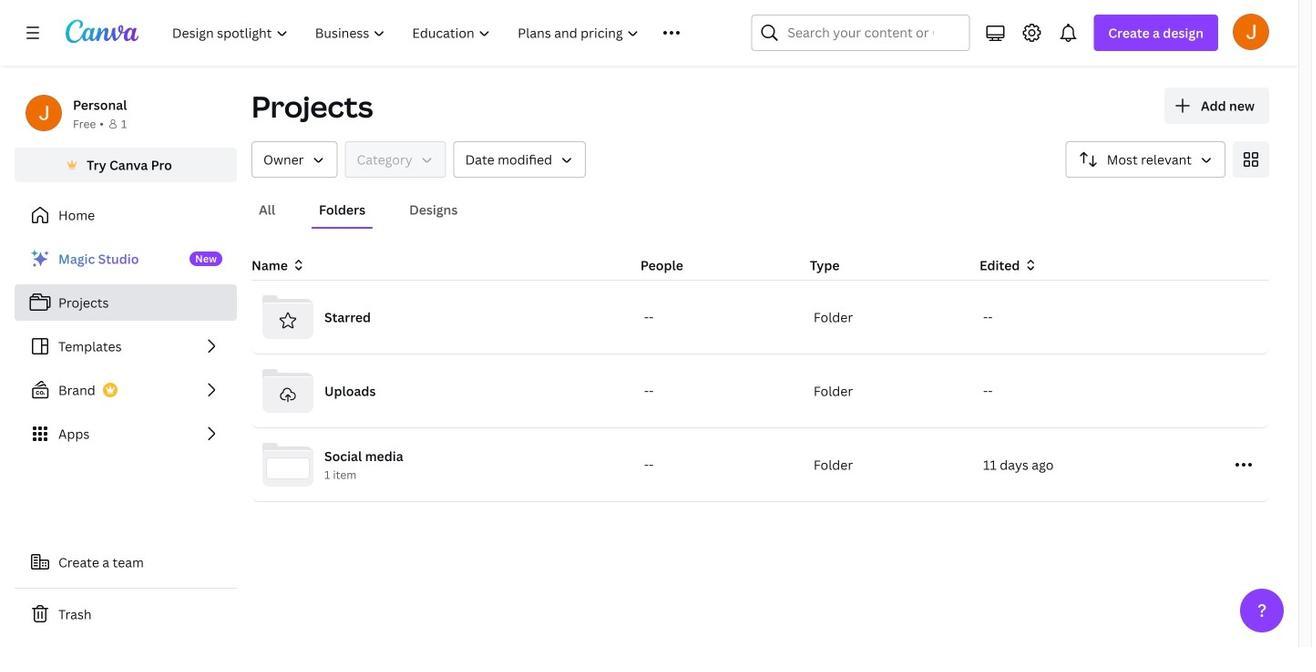Task type: vqa. For each thing, say whether or not it's contained in the screenshot.
And within the the It's not just about teacher creation. Students can demonstrate learning in Canva through different formats - from creating group projects, videos, posters, and more.
no



Task type: describe. For each thing, give the bounding box(es) containing it.
jeremy miller image
[[1233, 13, 1269, 50]]

Sort by button
[[1066, 141, 1226, 178]]

Date modified button
[[454, 141, 586, 178]]



Task type: locate. For each thing, give the bounding box(es) containing it.
Search search field
[[788, 15, 934, 50]]

Category button
[[345, 141, 446, 178]]

None search field
[[751, 15, 970, 51]]

list
[[15, 241, 237, 452]]

Owner button
[[252, 141, 338, 178]]

top level navigation element
[[160, 15, 708, 51], [160, 15, 708, 51]]



